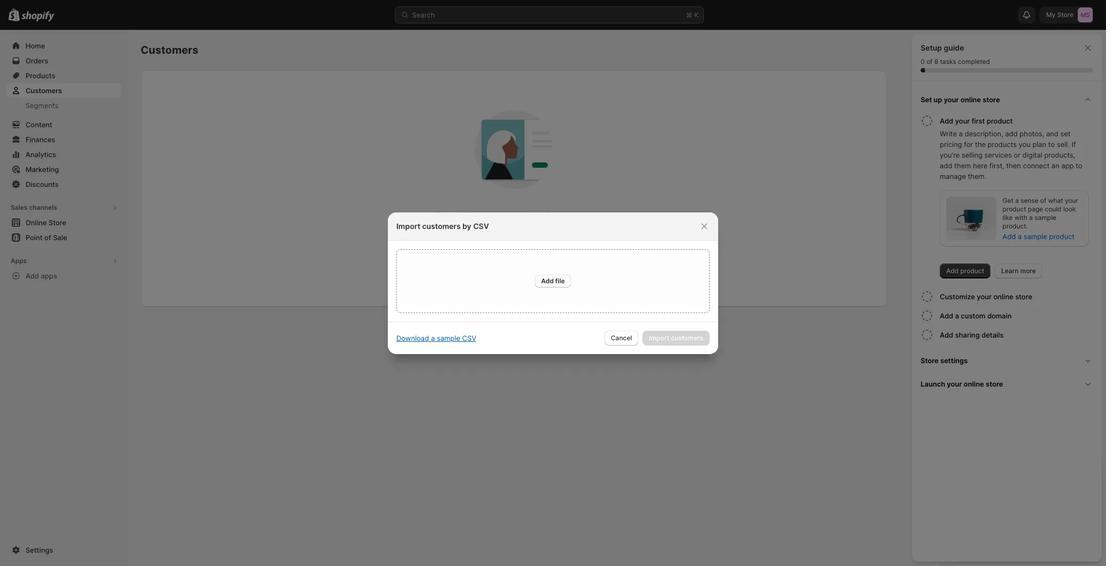 Task type: describe. For each thing, give the bounding box(es) containing it.
sales channels button
[[6, 200, 122, 215]]

see
[[496, 224, 507, 232]]

segments link
[[6, 98, 122, 113]]

get
[[1003, 197, 1014, 205]]

selling
[[962, 151, 983, 159]]

discounts
[[26, 180, 59, 189]]

store for launch your online store
[[986, 380, 1004, 389]]

import customers by csv dialog
[[0, 212, 1107, 354]]

learn more about customers
[[463, 318, 565, 327]]

in
[[548, 211, 554, 220]]

add for add apps
[[26, 272, 39, 280]]

set up your online store
[[921, 95, 1001, 104]]

segments
[[26, 101, 58, 110]]

like
[[1003, 214, 1013, 222]]

store inside "button"
[[983, 95, 1001, 104]]

settings
[[26, 546, 53, 555]]

launch your online store button
[[917, 373, 1098, 396]]

product inside button
[[987, 117, 1013, 125]]

add your first product button
[[940, 111, 1098, 128]]

details,
[[473, 224, 495, 232]]

add for add sharing details
[[940, 331, 954, 340]]

1 vertical spatial sample
[[1024, 232, 1048, 241]]

page
[[1029, 205, 1044, 213]]

add a sample product button
[[997, 229, 1082, 244]]

csv for download a sample csv
[[463, 334, 477, 343]]

customers link
[[6, 83, 122, 98]]

order
[[539, 224, 555, 232]]

apps
[[11, 257, 27, 265]]

customer inside the add customer link
[[542, 253, 571, 261]]

details
[[982, 331, 1004, 340]]

discounts link
[[6, 177, 122, 192]]

add apps
[[26, 272, 57, 280]]

sample inside import customers by csv dialog
[[437, 334, 461, 343]]

setup guide
[[921, 43, 965, 52]]

0 vertical spatial sample
[[1035, 214, 1057, 222]]

look
[[1064, 205, 1077, 213]]

mark customize your online store as done image
[[921, 291, 934, 303]]

mark add a custom domain as done image
[[921, 310, 934, 323]]

add sharing details
[[940, 331, 1004, 340]]

up
[[934, 95, 943, 104]]

customers right the "about"
[[528, 318, 565, 327]]

add apps button
[[6, 269, 122, 284]]

customers inside everything customers-related in one place manage customer details, see customer order history, and group customers into segments.
[[475, 232, 507, 240]]

mark add sharing details as done image
[[921, 329, 934, 342]]

custom
[[961, 312, 986, 320]]

csv for import customers by csv
[[473, 222, 489, 231]]

learn more link
[[996, 264, 1043, 279]]

manage
[[416, 224, 441, 232]]

digital
[[1023, 151, 1043, 159]]

1 vertical spatial add
[[940, 162, 953, 170]]

product down look
[[1050, 232, 1075, 241]]

file
[[556, 277, 565, 285]]

customers inside button
[[479, 253, 511, 261]]

sales channels
[[11, 204, 57, 212]]

mark add your first product as done image
[[921, 115, 934, 127]]

cancel button
[[605, 331, 639, 346]]

add for add product
[[947, 267, 959, 275]]

sales
[[11, 204, 27, 212]]

connect
[[1024, 162, 1050, 170]]

pricing
[[940, 140, 963, 149]]

store settings
[[921, 357, 968, 365]]

a for get a sense of what your product page could look like with a sample product. add a sample product
[[1016, 197, 1019, 205]]

add your first product
[[940, 117, 1013, 125]]

products
[[988, 140, 1017, 149]]

1 vertical spatial to
[[1076, 162, 1083, 170]]

store
[[921, 357, 939, 365]]

customers link
[[528, 318, 565, 327]]

import customers by csv
[[397, 222, 489, 231]]

online for customize your online store
[[994, 293, 1014, 301]]

what
[[1049, 197, 1064, 205]]

1 horizontal spatial customer
[[509, 224, 537, 232]]

0 vertical spatial customers
[[141, 44, 198, 57]]

add sharing details button
[[940, 326, 1098, 345]]

you're
[[940, 151, 960, 159]]

launch
[[921, 380, 946, 389]]

a for download a sample csv
[[431, 334, 435, 343]]

product down get
[[1003, 205, 1027, 213]]

first,
[[990, 162, 1005, 170]]

an
[[1052, 162, 1060, 170]]

customers inside dialog
[[422, 222, 461, 231]]

plan
[[1033, 140, 1047, 149]]

add file
[[542, 277, 565, 285]]

app
[[1062, 162, 1074, 170]]

you
[[1019, 140, 1031, 149]]

import for import customers
[[457, 253, 477, 261]]

write
[[940, 130, 958, 138]]

your inside "button"
[[944, 95, 959, 104]]

a for write a description, add photos, and set pricing for the products you plan to sell. if you're selling services or digital products, add them here first, then connect an app to manage them.
[[959, 130, 963, 138]]

products,
[[1045, 151, 1076, 159]]

and inside write a description, add photos, and set pricing for the products you plan to sell. if you're selling services or digital products, add them here first, then connect an app to manage them.
[[1047, 130, 1059, 138]]

more for learn more
[[1021, 267, 1037, 275]]

could
[[1046, 205, 1062, 213]]

add customer
[[528, 253, 571, 261]]

0 vertical spatial to
[[1049, 140, 1056, 149]]

the
[[976, 140, 986, 149]]



Task type: vqa. For each thing, say whether or not it's contained in the screenshot.
Add product's Add
yes



Task type: locate. For each thing, give the bounding box(es) containing it.
learn for learn more
[[1002, 267, 1019, 275]]

product up customize your online store
[[961, 267, 985, 275]]

add a custom domain button
[[940, 307, 1098, 326]]

your left first
[[956, 117, 970, 125]]

add up customize
[[947, 267, 959, 275]]

add right "mark add sharing details as done" image
[[940, 331, 954, 340]]

download
[[397, 334, 429, 343]]

services
[[985, 151, 1013, 159]]

online inside "button"
[[961, 95, 982, 104]]

a down page at the right of the page
[[1030, 214, 1033, 222]]

store settings button
[[917, 349, 1098, 373]]

0
[[921, 58, 925, 66]]

customer up the file
[[542, 253, 571, 261]]

customize your online store
[[940, 293, 1033, 301]]

tasks
[[941, 58, 957, 66]]

a right write
[[959, 130, 963, 138]]

your inside button
[[956, 117, 970, 125]]

0 vertical spatial store
[[983, 95, 1001, 104]]

0 vertical spatial online
[[961, 95, 982, 104]]

import customers button
[[451, 249, 518, 264]]

your inside get a sense of what your product page could look like with a sample product. add a sample product
[[1066, 197, 1079, 205]]

a right get
[[1016, 197, 1019, 205]]

a inside button
[[956, 312, 960, 320]]

0 vertical spatial csv
[[473, 222, 489, 231]]

more up customize your online store button in the bottom of the page
[[1021, 267, 1037, 275]]

learn up customize your online store button in the bottom of the page
[[1002, 267, 1019, 275]]

learn up download a sample csv link on the bottom of page
[[463, 318, 483, 327]]

0 horizontal spatial customer
[[442, 224, 471, 232]]

if
[[1072, 140, 1077, 149]]

and down place
[[581, 224, 593, 232]]

setup guide dialog
[[913, 34, 1102, 562]]

add for add a custom domain
[[940, 312, 954, 320]]

learn more
[[1002, 267, 1037, 275]]

and inside everything customers-related in one place manage customer details, see customer order history, and group customers into segments.
[[581, 224, 593, 232]]

more left the "about"
[[485, 318, 503, 327]]

into
[[509, 232, 520, 240]]

0 horizontal spatial more
[[485, 318, 503, 327]]

1 vertical spatial of
[[1041, 197, 1047, 205]]

1 horizontal spatial to
[[1076, 162, 1083, 170]]

your right 'up'
[[944, 95, 959, 104]]

customers
[[422, 222, 461, 231], [475, 232, 507, 240], [479, 253, 511, 261], [528, 318, 565, 327]]

0 horizontal spatial to
[[1049, 140, 1056, 149]]

import inside button
[[457, 253, 477, 261]]

a left custom
[[956, 312, 960, 320]]

home link
[[6, 38, 122, 53]]

description,
[[965, 130, 1004, 138]]

about
[[505, 318, 526, 327]]

photos,
[[1020, 130, 1045, 138]]

0 horizontal spatial add
[[940, 162, 953, 170]]

add for add customer
[[528, 253, 541, 261]]

online
[[961, 95, 982, 104], [994, 293, 1014, 301], [964, 380, 985, 389]]

customer up into
[[509, 224, 537, 232]]

and left set at the top of the page
[[1047, 130, 1059, 138]]

8
[[935, 58, 939, 66]]

add
[[940, 117, 954, 125], [1003, 232, 1017, 241], [528, 253, 541, 261], [947, 267, 959, 275], [26, 272, 39, 280], [542, 277, 554, 285], [940, 312, 954, 320], [940, 331, 954, 340]]

get a sense of what your product page could look like with a sample product. add a sample product
[[1003, 197, 1079, 241]]

online up add your first product
[[961, 95, 982, 104]]

0 vertical spatial more
[[1021, 267, 1037, 275]]

add up write
[[940, 117, 954, 125]]

search
[[412, 11, 435, 19]]

customize
[[940, 293, 976, 301]]

of left 8
[[927, 58, 933, 66]]

of up page at the right of the page
[[1041, 197, 1047, 205]]

sample right download
[[437, 334, 461, 343]]

first
[[972, 117, 986, 125]]

add for add your first product
[[940, 117, 954, 125]]

add down product.
[[1003, 232, 1017, 241]]

import
[[397, 222, 421, 231], [457, 253, 477, 261]]

of
[[927, 58, 933, 66], [1041, 197, 1047, 205]]

sample down product.
[[1024, 232, 1048, 241]]

your up add a custom domain
[[978, 293, 992, 301]]

add
[[1006, 130, 1018, 138], [940, 162, 953, 170]]

learn inside add your first product element
[[1002, 267, 1019, 275]]

one
[[556, 211, 569, 220]]

0 vertical spatial add
[[1006, 130, 1018, 138]]

here
[[974, 162, 988, 170]]

sample
[[1035, 214, 1057, 222], [1024, 232, 1048, 241], [437, 334, 461, 343]]

add inside import customers by csv dialog
[[542, 277, 554, 285]]

store for customize your online store
[[1016, 293, 1033, 301]]

2 vertical spatial store
[[986, 380, 1004, 389]]

of inside get a sense of what your product page could look like with a sample product. add a sample product
[[1041, 197, 1047, 205]]

0 vertical spatial and
[[1047, 130, 1059, 138]]

apps button
[[6, 254, 122, 269]]

product up description,
[[987, 117, 1013, 125]]

with
[[1015, 214, 1028, 222]]

1 vertical spatial import
[[457, 253, 477, 261]]

0 horizontal spatial customers
[[26, 86, 62, 95]]

customers-
[[478, 211, 520, 220]]

set up your online store button
[[917, 88, 1098, 111]]

a for add a custom domain
[[956, 312, 960, 320]]

sharing
[[956, 331, 980, 340]]

1 horizontal spatial add
[[1006, 130, 1018, 138]]

store down store settings button on the bottom of the page
[[986, 380, 1004, 389]]

⌘ k
[[686, 11, 699, 19]]

csv down learn more about customers
[[463, 334, 477, 343]]

everything
[[437, 211, 477, 220]]

2 horizontal spatial customer
[[542, 253, 571, 261]]

csv
[[473, 222, 489, 231], [463, 334, 477, 343]]

add your first product element
[[919, 128, 1098, 279]]

set
[[921, 95, 932, 104]]

customize your online store button
[[940, 287, 1098, 307]]

1 vertical spatial customers
[[26, 86, 62, 95]]

place
[[571, 211, 591, 220]]

for
[[965, 140, 974, 149]]

online up domain
[[994, 293, 1014, 301]]

cancel
[[611, 334, 632, 342]]

more for learn more about customers
[[485, 318, 503, 327]]

online down settings on the bottom of the page
[[964, 380, 985, 389]]

0 horizontal spatial of
[[927, 58, 933, 66]]

0 vertical spatial import
[[397, 222, 421, 231]]

import inside dialog
[[397, 222, 421, 231]]

to right app
[[1076, 162, 1083, 170]]

add customer link
[[522, 249, 578, 264]]

add product
[[947, 267, 985, 275]]

more inside add your first product element
[[1021, 267, 1037, 275]]

add inside button
[[940, 312, 954, 320]]

add left apps
[[26, 272, 39, 280]]

customers down everything
[[422, 222, 461, 231]]

1 vertical spatial learn
[[463, 318, 483, 327]]

store up add a custom domain button
[[1016, 293, 1033, 301]]

a inside write a description, add photos, and set pricing for the products you plan to sell. if you're selling services or digital products, add them here first, then connect an app to manage them.
[[959, 130, 963, 138]]

everything customers-related in one place manage customer details, see customer order history, and group customers into segments.
[[416, 211, 612, 240]]

⌘
[[686, 11, 693, 19]]

2 vertical spatial online
[[964, 380, 985, 389]]

1 vertical spatial csv
[[463, 334, 477, 343]]

a right download
[[431, 334, 435, 343]]

customers down details,
[[475, 232, 507, 240]]

1 horizontal spatial more
[[1021, 267, 1037, 275]]

learn
[[1002, 267, 1019, 275], [463, 318, 483, 327]]

product
[[987, 117, 1013, 125], [1003, 205, 1027, 213], [1050, 232, 1075, 241], [961, 267, 985, 275]]

shopify image
[[21, 11, 55, 22]]

settings
[[941, 357, 968, 365]]

add for add file
[[542, 277, 554, 285]]

add right mark add a custom domain as done image
[[940, 312, 954, 320]]

0 horizontal spatial learn
[[463, 318, 483, 327]]

write a description, add photos, and set pricing for the products you plan to sell. if you're selling services or digital products, add them here first, then connect an app to manage them.
[[940, 130, 1083, 181]]

1 vertical spatial store
[[1016, 293, 1033, 301]]

domain
[[988, 312, 1012, 320]]

them.
[[969, 172, 987, 181]]

import for import customers by csv
[[397, 222, 421, 231]]

to left 'sell.'
[[1049, 140, 1056, 149]]

add up products
[[1006, 130, 1018, 138]]

import customers
[[457, 253, 511, 261]]

guide
[[944, 43, 965, 52]]

customer down everything
[[442, 224, 471, 232]]

add inside get a sense of what your product page could look like with a sample product. add a sample product
[[1003, 232, 1017, 241]]

add a custom domain
[[940, 312, 1012, 320]]

learn for learn more about customers
[[463, 318, 483, 327]]

1 vertical spatial and
[[581, 224, 593, 232]]

launch your online store
[[921, 380, 1004, 389]]

sample down could
[[1035, 214, 1057, 222]]

1 horizontal spatial learn
[[1002, 267, 1019, 275]]

or
[[1014, 151, 1021, 159]]

customer
[[442, 224, 471, 232], [509, 224, 537, 232], [542, 253, 571, 261]]

them
[[955, 162, 972, 170]]

add down segments.
[[528, 253, 541, 261]]

online for launch your online store
[[964, 380, 985, 389]]

related
[[520, 211, 546, 220]]

store
[[983, 95, 1001, 104], [1016, 293, 1033, 301], [986, 380, 1004, 389]]

customers down into
[[479, 253, 511, 261]]

0 horizontal spatial import
[[397, 222, 421, 231]]

2 vertical spatial sample
[[437, 334, 461, 343]]

add left the file
[[542, 277, 554, 285]]

sell.
[[1058, 140, 1070, 149]]

add down 'you're'
[[940, 162, 953, 170]]

1 horizontal spatial of
[[1041, 197, 1047, 205]]

store up first
[[983, 95, 1001, 104]]

0 vertical spatial of
[[927, 58, 933, 66]]

a inside import customers by csv dialog
[[431, 334, 435, 343]]

your right launch
[[948, 380, 963, 389]]

a down product.
[[1018, 232, 1022, 241]]

0 vertical spatial learn
[[1002, 267, 1019, 275]]

sense
[[1021, 197, 1039, 205]]

your for launch your online store
[[948, 380, 963, 389]]

settings link
[[6, 543, 122, 558]]

1 vertical spatial online
[[994, 293, 1014, 301]]

your up look
[[1066, 197, 1079, 205]]

1 horizontal spatial and
[[1047, 130, 1059, 138]]

your for add your first product
[[956, 117, 970, 125]]

product.
[[1003, 222, 1029, 230]]

group
[[594, 224, 612, 232]]

csv right by
[[473, 222, 489, 231]]

download a sample csv
[[397, 334, 477, 343]]

your for customize your online store
[[978, 293, 992, 301]]

then
[[1007, 162, 1022, 170]]

customers
[[141, 44, 198, 57], [26, 86, 62, 95]]

channels
[[29, 204, 57, 212]]

0 horizontal spatial and
[[581, 224, 593, 232]]

k
[[695, 11, 699, 19]]

1 horizontal spatial customers
[[141, 44, 198, 57]]

1 vertical spatial more
[[485, 318, 503, 327]]

1 horizontal spatial import
[[457, 253, 477, 261]]

home
[[26, 42, 45, 50]]



